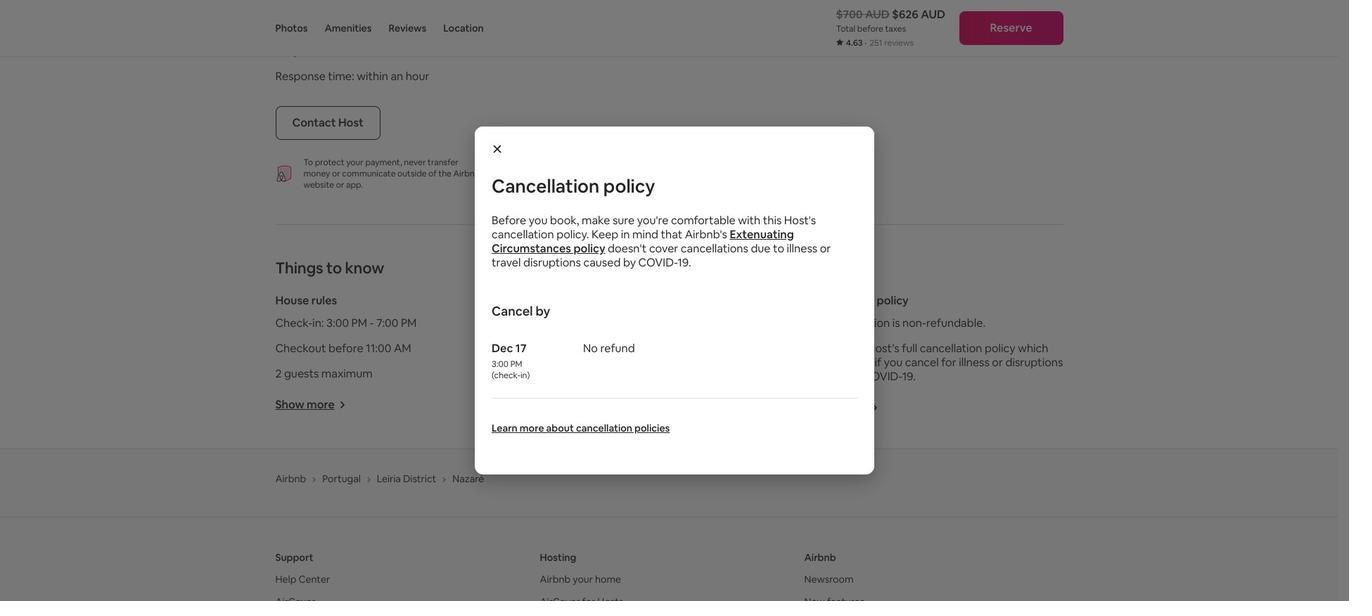 Task type: locate. For each thing, give the bounding box(es) containing it.
1 horizontal spatial show more
[[542, 398, 601, 413]]

3:00 down dec
[[492, 359, 509, 370]]

19. inside doesn't cover cancellations due to illness or travel disruptions caused by covid-19.
[[678, 255, 692, 270]]

cancellation up the book,
[[492, 174, 600, 198]]

covid- inside doesn't cover cancellations due to illness or travel disruptions caused by covid-19.
[[639, 255, 678, 270]]

0 vertical spatial covid-
[[639, 255, 678, 270]]

1 vertical spatial 3:00
[[492, 359, 509, 370]]

0 vertical spatial disruptions
[[524, 255, 581, 270]]

pm down 17
[[511, 359, 523, 370]]

in:
[[313, 316, 324, 331]]

0 horizontal spatial 3:00
[[327, 316, 349, 331]]

covid- inside review the host's full cancellation policy which applies even if you cancel for illness or disruptions caused by covid-19.
[[863, 370, 903, 385]]

you're
[[637, 213, 669, 228]]

travel
[[492, 255, 521, 270]]

0 vertical spatial your
[[346, 157, 364, 169]]

by left 'if'
[[848, 370, 861, 385]]

more down the '2 guests maximum'
[[307, 398, 335, 413]]

17
[[516, 341, 527, 356]]

0 vertical spatial to
[[773, 241, 785, 256]]

pm inside dec 17 3:00 pm (check-in)
[[511, 359, 523, 370]]

cancellation
[[492, 174, 600, 198], [809, 294, 875, 309]]

the inside review the host's full cancellation policy which applies even if you cancel for illness or disruptions caused by covid-19.
[[848, 342, 865, 356]]

or inside review the host's full cancellation policy which applies even if you cancel for illness or disruptions caused by covid-19.
[[993, 356, 1004, 370]]

3:00 for 17
[[492, 359, 509, 370]]

of right body
[[695, 342, 706, 356]]

1 horizontal spatial no
[[583, 341, 598, 356]]

0 vertical spatial you
[[529, 213, 548, 228]]

of right outside
[[429, 169, 437, 180]]

show more up learn more about cancellation policies
[[542, 398, 601, 413]]

response down photos
[[276, 44, 326, 59]]

response down response rate : 100%
[[276, 69, 326, 84]]

2 vertical spatial by
[[848, 370, 861, 385]]

0 horizontal spatial caused
[[584, 255, 621, 270]]

communicate
[[342, 169, 396, 180]]

1 vertical spatial by
[[536, 303, 551, 319]]

2 horizontal spatial more
[[573, 398, 601, 413]]

0 horizontal spatial more
[[307, 398, 335, 413]]

: for response rate
[[349, 44, 352, 59]]

1 horizontal spatial disruptions
[[1006, 356, 1064, 370]]

0 horizontal spatial before
[[329, 342, 364, 356]]

show more
[[276, 398, 335, 413], [542, 398, 601, 413]]

1 horizontal spatial cancellation
[[809, 294, 875, 309]]

0 horizontal spatial disruptions
[[524, 255, 581, 270]]

1 horizontal spatial covid-
[[863, 370, 903, 385]]

or left which
[[993, 356, 1004, 370]]

extenuating
[[730, 227, 794, 242]]

learn more about cancellation policies
[[492, 422, 670, 435]]

0 vertical spatial 19.
[[678, 255, 692, 270]]

0 vertical spatial caused
[[584, 255, 621, 270]]

reviews button
[[389, 0, 427, 56]]

dec
[[492, 341, 513, 356]]

0 horizontal spatial cancellation
[[492, 174, 600, 198]]

time
[[328, 69, 352, 84]]

0 horizontal spatial your
[[346, 157, 364, 169]]

2 horizontal spatial cancellation
[[920, 342, 983, 356]]

pm right "7:00"
[[401, 316, 417, 331]]

1 vertical spatial your
[[573, 574, 593, 587]]

0 horizontal spatial cancellation policy
[[492, 174, 655, 198]]

$626 aud
[[893, 7, 946, 22]]

0 horizontal spatial show
[[276, 398, 305, 413]]

reservation
[[832, 316, 890, 331]]

0 horizontal spatial show more
[[276, 398, 335, 413]]

cancellation down refundable.
[[920, 342, 983, 356]]

you left the book,
[[529, 213, 548, 228]]

0 vertical spatial cancellation
[[492, 174, 600, 198]]

learn more about cancellation policies link
[[492, 422, 670, 435]]

0 horizontal spatial the
[[439, 169, 452, 180]]

cancellation right about
[[576, 422, 633, 435]]

19. inside review the host's full cancellation policy which applies even if you cancel for illness or disruptions caused by covid-19.
[[903, 370, 916, 385]]

no down no smoke alarm
[[583, 341, 598, 356]]

0 vertical spatial illness
[[787, 241, 818, 256]]

this
[[763, 213, 782, 228]]

0 horizontal spatial you
[[529, 213, 548, 228]]

19. down 'that'
[[678, 255, 692, 270]]

1 horizontal spatial show
[[542, 398, 571, 413]]

2 horizontal spatial by
[[848, 370, 861, 385]]

policy down 'make'
[[574, 241, 606, 256]]

1 horizontal spatial by
[[623, 255, 636, 270]]

by down in
[[623, 255, 636, 270]]

:
[[349, 44, 352, 59], [352, 69, 355, 84]]

cancellation policy for is
[[809, 294, 909, 309]]

show up about
[[542, 398, 571, 413]]

1 horizontal spatial the
[[848, 342, 865, 356]]

2 show more from the left
[[542, 398, 601, 413]]

1 vertical spatial you
[[884, 356, 903, 370]]

1 vertical spatial cancellation
[[920, 342, 983, 356]]

pm
[[352, 316, 367, 331], [401, 316, 417, 331], [511, 359, 523, 370]]

before up '·'
[[858, 23, 884, 34]]

0 vertical spatial cancellation policy
[[492, 174, 655, 198]]

0 vertical spatial 3:00
[[327, 316, 349, 331]]

other
[[635, 342, 663, 356]]

disruptions inside review the host's full cancellation policy which applies even if you cancel for illness or disruptions caused by covid-19.
[[1006, 356, 1064, 370]]

airbnb link
[[276, 473, 306, 486]]

learn
[[492, 422, 518, 435]]

19. down the full
[[903, 370, 916, 385]]

policy up the is on the bottom right of page
[[877, 294, 909, 309]]

covid- down mind
[[639, 255, 678, 270]]

·
[[865, 37, 867, 49]]

1 vertical spatial :
[[352, 69, 355, 84]]

show down 2
[[276, 398, 305, 413]]

1 horizontal spatial your
[[573, 574, 593, 587]]

3:00 inside dec 17 3:00 pm (check-in)
[[492, 359, 509, 370]]

0 vertical spatial no
[[542, 316, 557, 331]]

checkout before 11:00 am
[[276, 342, 411, 356]]

app.
[[346, 180, 363, 191]]

which
[[1018, 342, 1049, 356]]

$700 aud
[[837, 7, 890, 22]]

0 vertical spatial response
[[276, 44, 326, 59]]

: left within
[[352, 69, 355, 84]]

that
[[661, 227, 683, 242]]

nearby
[[542, 342, 580, 356]]

3:00 for in:
[[327, 316, 349, 331]]

house
[[276, 294, 309, 309]]

photos
[[276, 22, 308, 34]]

1 horizontal spatial more
[[520, 422, 544, 435]]

about
[[547, 422, 574, 435]]

or right money at the left of page
[[332, 169, 340, 180]]

0 vertical spatial of
[[429, 169, 437, 180]]

photos button
[[276, 0, 308, 56]]

1 horizontal spatial you
[[884, 356, 903, 370]]

3:00 right in:
[[327, 316, 349, 331]]

you right 'if'
[[884, 356, 903, 370]]

response
[[276, 44, 326, 59], [276, 69, 326, 84]]

an
[[391, 69, 403, 84]]

0 vertical spatial before
[[858, 23, 884, 34]]

to left know
[[326, 259, 342, 278]]

more
[[307, 398, 335, 413], [573, 398, 601, 413], [520, 422, 544, 435]]

1 vertical spatial no
[[583, 341, 598, 356]]

0 horizontal spatial covid-
[[639, 255, 678, 270]]

0 horizontal spatial 19.
[[678, 255, 692, 270]]

total
[[837, 23, 856, 34]]

: left 100%
[[349, 44, 352, 59]]

0 vertical spatial cancellation
[[492, 227, 554, 242]]

contact host
[[292, 116, 364, 131]]

show more down guests at the bottom left
[[276, 398, 335, 413]]

things to know
[[276, 259, 384, 278]]

1 vertical spatial caused
[[809, 370, 846, 385]]

or right due
[[820, 241, 831, 256]]

the right never at the left top of page
[[439, 169, 452, 180]]

0 horizontal spatial pm
[[352, 316, 367, 331]]

more up learn more about cancellation policies link
[[573, 398, 601, 413]]

illness down host's
[[787, 241, 818, 256]]

outside
[[398, 169, 427, 180]]

cancellation policy inside 'dialog'
[[492, 174, 655, 198]]

lake,
[[582, 342, 605, 356]]

0 vertical spatial the
[[439, 169, 452, 180]]

airbnb your home
[[540, 574, 621, 587]]

or inside doesn't cover cancellations due to illness or travel disruptions caused by covid-19.
[[820, 241, 831, 256]]

0 horizontal spatial to
[[326, 259, 342, 278]]

no inside the cancellation policy 'dialog'
[[583, 341, 598, 356]]

$700 aud $626 aud total before taxes
[[837, 7, 946, 34]]

before you book, make sure you're comfortable with this host's cancellation policy. keep in mind that airbnb's
[[492, 213, 817, 242]]

0 horizontal spatial of
[[429, 169, 437, 180]]

2 response from the top
[[276, 69, 326, 84]]

covid-
[[639, 255, 678, 270], [863, 370, 903, 385]]

airbnb inside to protect your payment, never transfer money or communicate outside of the airbnb website or app.
[[454, 169, 480, 180]]

cancellation policy up reservation
[[809, 294, 909, 309]]

1 horizontal spatial before
[[858, 23, 884, 34]]

to right due
[[773, 241, 785, 256]]

airbnb right never at the left top of page
[[454, 169, 480, 180]]

0 horizontal spatial cancellation
[[492, 227, 554, 242]]

cancellation inside 'dialog'
[[492, 174, 600, 198]]

airbnb
[[454, 169, 480, 180], [276, 473, 306, 486], [805, 552, 836, 565], [540, 574, 571, 587]]

4.63 · 251 reviews
[[846, 37, 914, 49]]

cancellation policy up the book,
[[492, 174, 655, 198]]

disruptions inside doesn't cover cancellations due to illness or travel disruptions caused by covid-19.
[[524, 255, 581, 270]]

extenuating circumstances policy link
[[492, 227, 794, 256]]

caused
[[584, 255, 621, 270], [809, 370, 846, 385]]

1 horizontal spatial cancellation
[[576, 422, 633, 435]]

is
[[893, 316, 901, 331]]

1 vertical spatial covid-
[[863, 370, 903, 385]]

cancellation up travel
[[492, 227, 554, 242]]

the down reservation
[[848, 342, 865, 356]]

1 horizontal spatial 19.
[[903, 370, 916, 385]]

1 horizontal spatial illness
[[959, 356, 990, 370]]

by inside doesn't cover cancellations due to illness or travel disruptions caused by covid-19.
[[623, 255, 636, 270]]

cancellation policy dialog
[[475, 127, 875, 475]]

before down 'check-in: 3:00 pm - 7:00 pm'
[[329, 342, 364, 356]]

no down safety
[[542, 316, 557, 331]]

policy left which
[[985, 342, 1016, 356]]

2 show from the left
[[542, 398, 571, 413]]

2 horizontal spatial pm
[[511, 359, 523, 370]]

1 vertical spatial disruptions
[[1006, 356, 1064, 370]]

1 horizontal spatial 3:00
[[492, 359, 509, 370]]

your left the home
[[573, 574, 593, 587]]

1 vertical spatial of
[[695, 342, 706, 356]]

1 vertical spatial before
[[329, 342, 364, 356]]

response time : within an hour
[[276, 69, 430, 84]]

by right cancel
[[536, 303, 551, 319]]

more right learn
[[520, 422, 544, 435]]

pm for -
[[352, 316, 367, 331]]

1 vertical spatial cancellation policy
[[809, 294, 909, 309]]

1 vertical spatial response
[[276, 69, 326, 84]]

reviews
[[389, 22, 427, 34]]

pm left -
[[352, 316, 367, 331]]

3:00
[[327, 316, 349, 331], [492, 359, 509, 370]]

guests
[[284, 367, 319, 382]]

1 horizontal spatial to
[[773, 241, 785, 256]]

1 vertical spatial illness
[[959, 356, 990, 370]]

you inside review the host's full cancellation policy which applies even if you cancel for illness or disruptions caused by covid-19.
[[884, 356, 903, 370]]

nearby lake, river, other body of water
[[542, 342, 738, 356]]

1 horizontal spatial cancellation policy
[[809, 294, 909, 309]]

of
[[429, 169, 437, 180], [695, 342, 706, 356]]

the
[[439, 169, 452, 180], [848, 342, 865, 356]]

0 horizontal spatial no
[[542, 316, 557, 331]]

cancellation up reservation
[[809, 294, 875, 309]]

0 vertical spatial by
[[623, 255, 636, 270]]

number
[[341, 19, 381, 33]]

to inside doesn't cover cancellations due to illness or travel disruptions caused by covid-19.
[[773, 241, 785, 256]]

caused down review
[[809, 370, 846, 385]]

safety & property
[[542, 294, 636, 309]]

your up app.
[[346, 157, 364, 169]]

pm for (check-
[[511, 359, 523, 370]]

leiria district link
[[377, 473, 437, 486]]

0 vertical spatial :
[[349, 44, 352, 59]]

leiria
[[377, 473, 401, 486]]

you inside before you book, make sure you're comfortable with this host's cancellation policy. keep in mind that airbnb's
[[529, 213, 548, 228]]

11:00
[[366, 342, 392, 356]]

1 vertical spatial the
[[848, 342, 865, 356]]

doesn't cover cancellations due to illness or travel disruptions caused by covid-19.
[[492, 241, 831, 270]]

in
[[621, 227, 630, 242]]

book,
[[550, 213, 580, 228]]

illness right 'for' at the bottom right of page
[[959, 356, 990, 370]]

sure
[[613, 213, 635, 228]]

keep
[[592, 227, 619, 242]]

19.
[[678, 255, 692, 270], [903, 370, 916, 385]]

1 response from the top
[[276, 44, 326, 59]]

host's
[[785, 213, 817, 228]]

to
[[304, 157, 313, 169]]

1 horizontal spatial caused
[[809, 370, 846, 385]]

location
[[444, 22, 484, 34]]

host
[[338, 116, 364, 131]]

1 vertical spatial 19.
[[903, 370, 916, 385]]

caused down keep
[[584, 255, 621, 270]]

taxes
[[886, 23, 907, 34]]

illness inside review the host's full cancellation policy which applies even if you cancel for illness or disruptions caused by covid-19.
[[959, 356, 990, 370]]

cancel by
[[492, 303, 551, 319]]

1 vertical spatial to
[[326, 259, 342, 278]]

0 horizontal spatial illness
[[787, 241, 818, 256]]

covid- down host's
[[863, 370, 903, 385]]

1 vertical spatial cancellation
[[809, 294, 875, 309]]



Task type: describe. For each thing, give the bounding box(es) containing it.
1 show from the left
[[276, 398, 305, 413]]

airbnb your home link
[[540, 574, 621, 587]]

district
[[403, 473, 437, 486]]

contact
[[292, 116, 336, 131]]

2 vertical spatial cancellation
[[576, 422, 633, 435]]

full
[[902, 342, 918, 356]]

refundable.
[[927, 316, 986, 331]]

even
[[848, 356, 873, 370]]

help center link
[[276, 574, 330, 587]]

by inside review the host's full cancellation policy which applies even if you cancel for illness or disruptions caused by covid-19.
[[848, 370, 861, 385]]

rate
[[328, 44, 349, 59]]

cancellation policy for book,
[[492, 174, 655, 198]]

home
[[595, 574, 621, 587]]

before
[[492, 213, 527, 228]]

website
[[304, 180, 334, 191]]

hosting
[[540, 552, 577, 565]]

: for response time
[[352, 69, 355, 84]]

circumstances
[[492, 241, 571, 256]]

location button
[[444, 0, 484, 56]]

cancellations
[[681, 241, 749, 256]]

1 horizontal spatial of
[[695, 342, 706, 356]]

policy inside review the host's full cancellation policy which applies even if you cancel for illness or disruptions caused by covid-19.
[[985, 342, 1016, 356]]

contact host link
[[276, 107, 381, 140]]

your inside to protect your payment, never transfer money or communicate outside of the airbnb website or app.
[[346, 157, 364, 169]]

exempt
[[386, 19, 426, 33]]

maximum
[[322, 367, 373, 382]]

&
[[579, 294, 586, 309]]

cover
[[650, 241, 679, 256]]

illness inside doesn't cover cancellations due to illness or travel disruptions caused by covid-19.
[[787, 241, 818, 256]]

show more button
[[276, 398, 346, 413]]

no smoke alarm
[[542, 316, 625, 331]]

river,
[[608, 342, 633, 356]]

0 horizontal spatial by
[[536, 303, 551, 319]]

the inside to protect your payment, never transfer money or communicate outside of the airbnb website or app.
[[439, 169, 452, 180]]

body
[[666, 342, 693, 356]]

non-
[[903, 316, 927, 331]]

100%
[[354, 44, 381, 59]]

center
[[299, 574, 330, 587]]

more inside the cancellation policy 'dialog'
[[520, 422, 544, 435]]

comfortable
[[671, 213, 736, 228]]

cancellation inside review the host's full cancellation policy which applies even if you cancel for illness or disruptions caused by covid-19.
[[920, 342, 983, 356]]

airbnb up newsroom 'link'
[[805, 552, 836, 565]]

cancellation inside before you book, make sure you're comfortable with this host's cancellation policy. keep in mind that airbnb's
[[492, 227, 554, 242]]

caused inside review the host's full cancellation policy which applies even if you cancel for illness or disruptions caused by covid-19.
[[809, 370, 846, 385]]

airbnb left 'portugal' link
[[276, 473, 306, 486]]

policies
[[635, 422, 670, 435]]

property
[[589, 294, 636, 309]]

registration
[[276, 19, 338, 33]]

reserve
[[991, 20, 1033, 35]]

caused inside doesn't cover cancellations due to illness or travel disruptions caused by covid-19.
[[584, 255, 621, 270]]

policy up sure
[[604, 174, 655, 198]]

extenuating circumstances policy
[[492, 227, 794, 256]]

(check-
[[492, 370, 521, 381]]

airbnb down hosting
[[540, 574, 571, 587]]

2
[[276, 367, 282, 382]]

response for response time
[[276, 69, 326, 84]]

review the host's full cancellation policy which applies even if you cancel for illness or disruptions caused by covid-19.
[[809, 342, 1064, 385]]

protect
[[315, 157, 345, 169]]

1 show more from the left
[[276, 398, 335, 413]]

portugal
[[322, 473, 361, 486]]

1 horizontal spatial pm
[[401, 316, 417, 331]]

doesn't
[[608, 241, 647, 256]]

reviews
[[885, 37, 914, 49]]

checkout
[[276, 342, 326, 356]]

policy inside extenuating circumstances policy
[[574, 241, 606, 256]]

mind
[[633, 227, 659, 242]]

water
[[708, 342, 738, 356]]

registration number exempt
[[276, 19, 426, 33]]

am
[[394, 342, 411, 356]]

things
[[276, 259, 323, 278]]

if
[[875, 356, 882, 370]]

of inside to protect your payment, never transfer money or communicate outside of the airbnb website or app.
[[429, 169, 437, 180]]

this reservation is non-refundable.
[[809, 316, 986, 331]]

with
[[738, 213, 761, 228]]

hour
[[406, 69, 430, 84]]

4.63
[[846, 37, 863, 49]]

this
[[809, 316, 830, 331]]

amenities
[[325, 22, 372, 34]]

review
[[809, 342, 845, 356]]

before inside $700 aud $626 aud total before taxes
[[858, 23, 884, 34]]

no for no smoke alarm
[[542, 316, 557, 331]]

cancellation for reservation
[[809, 294, 875, 309]]

no refund
[[583, 341, 635, 356]]

never
[[404, 157, 426, 169]]

to protect your payment, never transfer money or communicate outside of the airbnb website or app.
[[304, 157, 480, 191]]

-
[[370, 316, 374, 331]]

check-
[[276, 316, 313, 331]]

2 guests maximum
[[276, 367, 373, 382]]

host's
[[868, 342, 900, 356]]

payment,
[[366, 157, 402, 169]]

response for response rate
[[276, 44, 326, 59]]

alarm
[[596, 316, 625, 331]]

7:00
[[377, 316, 399, 331]]

cancel
[[492, 303, 533, 319]]

know
[[345, 259, 384, 278]]

no for no refund
[[583, 341, 598, 356]]

transfer
[[428, 157, 459, 169]]

check-in: 3:00 pm - 7:00 pm
[[276, 316, 417, 331]]

money
[[304, 169, 330, 180]]

nazaré link
[[453, 473, 484, 486]]

or left app.
[[336, 180, 344, 191]]

cancellation for you
[[492, 174, 600, 198]]



Task type: vqa. For each thing, say whether or not it's contained in the screenshot.
the right on.
no



